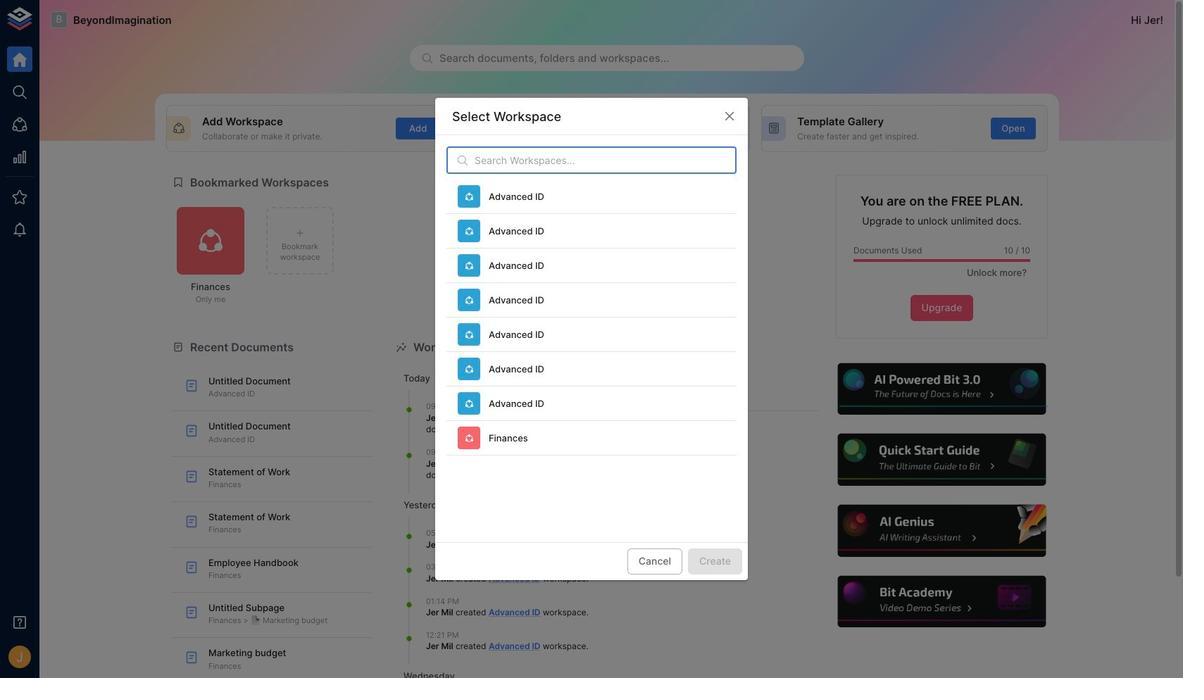 Task type: vqa. For each thing, say whether or not it's contained in the screenshot.
4th help image from the top
yes



Task type: describe. For each thing, give the bounding box(es) containing it.
4 help image from the top
[[836, 574, 1048, 630]]

3 help image from the top
[[836, 503, 1048, 559]]



Task type: locate. For each thing, give the bounding box(es) containing it.
help image
[[836, 361, 1048, 417], [836, 432, 1048, 488], [836, 503, 1048, 559], [836, 574, 1048, 630]]

dialog
[[435, 98, 748, 580]]

Search Workspaces... text field
[[475, 147, 737, 174]]

1 help image from the top
[[836, 361, 1048, 417]]

2 help image from the top
[[836, 432, 1048, 488]]



